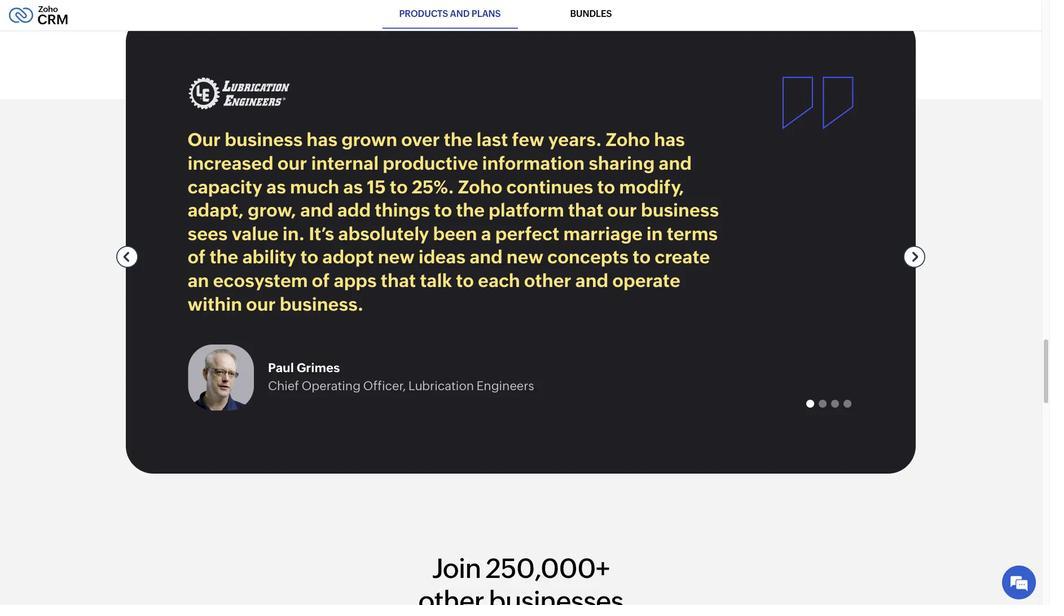 Task type: locate. For each thing, give the bounding box(es) containing it.
0 horizontal spatial that
[[381, 270, 416, 291]]

paul grimes chief operating officer, lubrication engineers
[[268, 361, 535, 393]]

250,000+
[[486, 553, 610, 585]]

0 horizontal spatial our
[[246, 294, 276, 315]]

1 horizontal spatial has
[[654, 129, 685, 150]]

new down the perfect
[[507, 247, 544, 268]]

last
[[477, 129, 508, 150]]

1 horizontal spatial that
[[569, 200, 604, 221]]

our business has grown over the last few years. zoho has increased our internal productive information sharing and capacity as much as 15 to 25%. zoho continues to modify, adapt, grow, and add things to the platform that our business sees value in. it's absolutely been a perfect marriage in terms of the ability to adopt new ideas and new concepts to create an ecosystem of apps that talk to each other and operate within our business.
[[188, 129, 719, 315]]

that left the talk at the left top of the page
[[381, 270, 416, 291]]

information
[[483, 153, 585, 174]]

each
[[478, 270, 520, 291]]

0 vertical spatial business
[[225, 129, 303, 150]]

our down ecosystem
[[246, 294, 276, 315]]

2 has from the left
[[654, 129, 685, 150]]

0 horizontal spatial zoho
[[458, 176, 503, 197]]

1 vertical spatial the
[[456, 200, 485, 221]]

as up grow, at the top
[[267, 176, 286, 197]]

1 horizontal spatial new
[[507, 247, 544, 268]]

the
[[444, 129, 473, 150], [456, 200, 485, 221], [210, 247, 239, 268]]

has up internal
[[307, 129, 338, 150]]

of up an
[[188, 247, 206, 268]]

years.
[[549, 129, 602, 150]]

and down a
[[470, 247, 503, 268]]

to up "operate"
[[633, 247, 651, 268]]

the down sees
[[210, 247, 239, 268]]

value
[[232, 223, 279, 244]]

our
[[278, 153, 307, 174], [608, 200, 637, 221], [246, 294, 276, 315]]

tab list
[[804, 398, 854, 412]]

to right "15"
[[390, 176, 408, 197]]

that
[[569, 200, 604, 221], [381, 270, 416, 291]]

0 horizontal spatial new
[[378, 247, 415, 268]]

1 vertical spatial our
[[608, 200, 637, 221]]

our up marriage
[[608, 200, 637, 221]]

zoho up a
[[458, 176, 503, 197]]

grow,
[[248, 200, 297, 221]]

engineers
[[477, 379, 535, 393]]

that up marriage
[[569, 200, 604, 221]]

other
[[524, 270, 572, 291]]

join
[[432, 553, 481, 585]]

our business has grown over the last few years. zoho has increased our internal productive information sharing and capacity as much as 15 to 25%. zoho continues to modify, adapt, grow, and add things to the platform that our business sees value in. it's absolutely been a perfect marriage in terms of the ability to adopt new ideas and new concepts to create an ecosystem of apps that talk to each other and operate within our business. tab panel
[[188, 77, 724, 411]]

talk
[[420, 270, 452, 291]]

1 vertical spatial that
[[381, 270, 416, 291]]

2 vertical spatial our
[[246, 294, 276, 315]]

operating
[[302, 379, 361, 393]]

0 vertical spatial that
[[569, 200, 604, 221]]

as left "15"
[[344, 176, 363, 197]]

1 vertical spatial zoho
[[458, 176, 503, 197]]

business.
[[280, 294, 364, 315]]

and
[[450, 8, 470, 19], [659, 153, 692, 174], [301, 200, 334, 221], [470, 247, 503, 268], [576, 270, 609, 291]]

1 horizontal spatial zoho
[[606, 129, 650, 150]]

create
[[655, 247, 710, 268]]

few
[[512, 129, 545, 150]]

new
[[378, 247, 415, 268], [507, 247, 544, 268]]

of up business.
[[312, 270, 330, 291]]

1 vertical spatial business
[[641, 200, 719, 221]]

terms
[[667, 223, 718, 244]]

1 as from the left
[[267, 176, 286, 197]]

to right the talk at the left top of the page
[[456, 270, 474, 291]]

ability
[[243, 247, 297, 268]]

1 horizontal spatial as
[[344, 176, 363, 197]]

of
[[188, 247, 206, 268], [312, 270, 330, 291]]

new down "absolutely"
[[378, 247, 415, 268]]

our up much
[[278, 153, 307, 174]]

has
[[307, 129, 338, 150], [654, 129, 685, 150]]

concepts
[[548, 247, 629, 268]]

zoho up the sharing
[[606, 129, 650, 150]]

0 vertical spatial our
[[278, 153, 307, 174]]

the up been
[[456, 200, 485, 221]]

business up terms
[[641, 200, 719, 221]]

0 horizontal spatial as
[[267, 176, 286, 197]]

paul
[[268, 361, 294, 375]]

0 vertical spatial zoho
[[606, 129, 650, 150]]

products and plans
[[400, 8, 501, 19]]

business
[[225, 129, 303, 150], [641, 200, 719, 221]]

perfect
[[496, 223, 560, 244]]

ecosystem
[[213, 270, 308, 291]]

as
[[267, 176, 286, 197], [344, 176, 363, 197]]

in.
[[283, 223, 305, 244]]

zoho
[[606, 129, 650, 150], [458, 176, 503, 197]]

0 vertical spatial of
[[188, 247, 206, 268]]

modify,
[[620, 176, 685, 197]]

in
[[647, 223, 663, 244]]

ideas
[[419, 247, 466, 268]]

to
[[390, 176, 408, 197], [598, 176, 616, 197], [434, 200, 452, 221], [301, 247, 319, 268], [633, 247, 651, 268], [456, 270, 474, 291]]

2 horizontal spatial our
[[608, 200, 637, 221]]

0 horizontal spatial has
[[307, 129, 338, 150]]

the left last
[[444, 129, 473, 150]]

business up increased
[[225, 129, 303, 150]]

25%.
[[412, 176, 454, 197]]

1 horizontal spatial of
[[312, 270, 330, 291]]

grimes
[[297, 361, 340, 375]]

it's
[[309, 223, 335, 244]]

has up the modify,
[[654, 129, 685, 150]]

adopt
[[323, 247, 374, 268]]



Task type: describe. For each thing, give the bounding box(es) containing it.
join 250,000+
[[432, 553, 610, 585]]

adapt,
[[188, 200, 244, 221]]

15
[[367, 176, 386, 197]]

and up the modify,
[[659, 153, 692, 174]]

products
[[400, 8, 448, 19]]

2 new from the left
[[507, 247, 544, 268]]

grown
[[342, 129, 398, 150]]

to down it's
[[301, 247, 319, 268]]

to down 25%.
[[434, 200, 452, 221]]

lubrication
[[409, 379, 474, 393]]

0 horizontal spatial business
[[225, 129, 303, 150]]

2 vertical spatial the
[[210, 247, 239, 268]]

much
[[290, 176, 340, 197]]

things
[[375, 200, 430, 221]]

0 horizontal spatial of
[[188, 247, 206, 268]]

an
[[188, 270, 209, 291]]

internal
[[311, 153, 379, 174]]

capacity
[[188, 176, 263, 197]]

and down much
[[301, 200, 334, 221]]

chief
[[268, 379, 299, 393]]

0 vertical spatial the
[[444, 129, 473, 150]]

and left plans
[[450, 8, 470, 19]]

within
[[188, 294, 242, 315]]

increased
[[188, 153, 274, 174]]

absolutely
[[338, 223, 429, 244]]

previous arrow image
[[115, 244, 140, 270]]

1 vertical spatial of
[[312, 270, 330, 291]]

1 new from the left
[[378, 247, 415, 268]]

continues
[[507, 176, 594, 197]]

a
[[481, 223, 492, 244]]

sees
[[188, 223, 228, 244]]

officer,
[[363, 379, 406, 393]]

apps
[[334, 270, 377, 291]]

marriage
[[564, 223, 643, 244]]

been
[[433, 223, 477, 244]]

our
[[188, 129, 221, 150]]

to down the sharing
[[598, 176, 616, 197]]

next arrow image
[[902, 244, 927, 270]]

productive
[[383, 153, 479, 174]]

2 as from the left
[[344, 176, 363, 197]]

operate
[[613, 270, 681, 291]]

1 horizontal spatial our
[[278, 153, 307, 174]]

1 horizontal spatial business
[[641, 200, 719, 221]]

bundles
[[571, 8, 612, 19]]

over
[[402, 129, 440, 150]]

zoho crm logo image
[[8, 3, 68, 28]]

platform
[[489, 200, 565, 221]]

1 has from the left
[[307, 129, 338, 150]]

sharing
[[589, 153, 655, 174]]

and down the 'concepts'
[[576, 270, 609, 291]]

plans
[[472, 8, 501, 19]]

add
[[338, 200, 371, 221]]



Task type: vqa. For each thing, say whether or not it's contained in the screenshot.
Activity
no



